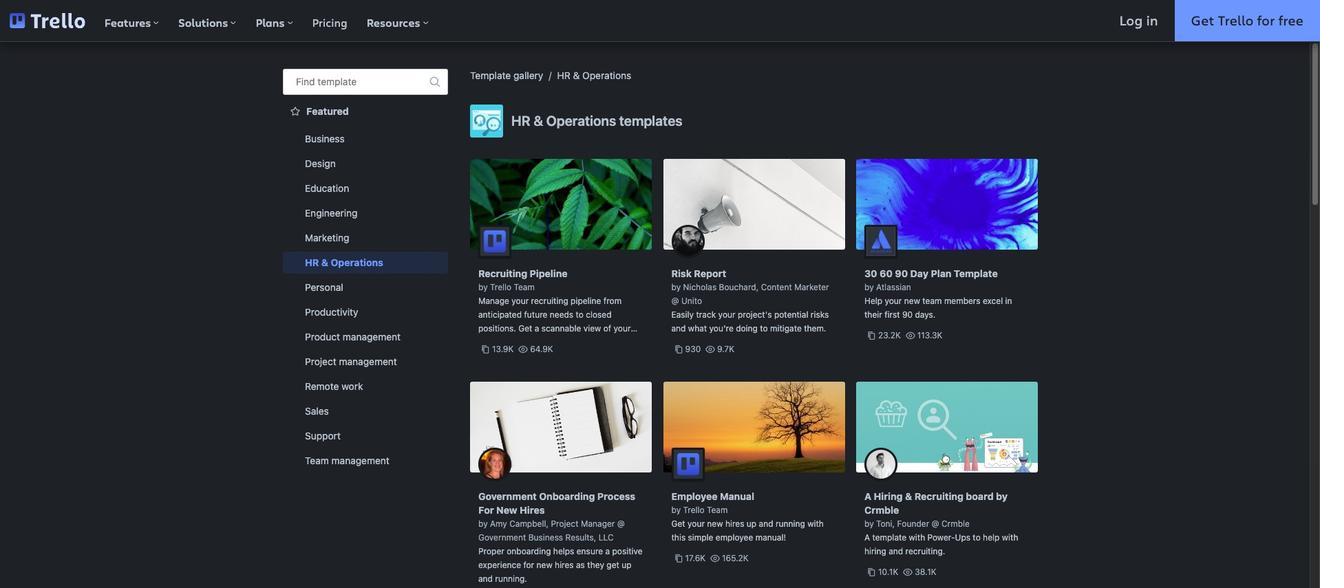 Task type: vqa. For each thing, say whether or not it's contained in the screenshot.


Task type: describe. For each thing, give the bounding box(es) containing it.
for
[[479, 505, 494, 516]]

0 horizontal spatial hr & operations
[[305, 257, 384, 269]]

manual!
[[756, 533, 786, 543]]

you're
[[710, 324, 734, 334]]

template inside 30 60 90 day plan template by atlassian help your new team members excel in their first 90 days.
[[954, 268, 998, 280]]

trello team image
[[479, 225, 512, 258]]

help
[[865, 296, 883, 306]]

nicholas
[[683, 282, 717, 293]]

team for employee
[[707, 505, 728, 516]]

1 horizontal spatial hr & operations
[[557, 70, 632, 81]]

to inside a hiring & recruiting board by crmble by toni, founder @ crmble a template with power-ups to help with hiring and recruiting.
[[973, 533, 981, 543]]

1 vertical spatial operations
[[547, 113, 616, 129]]

new inside 30 60 90 day plan template by atlassian help your new team members excel in their first 90 days.
[[905, 296, 921, 306]]

for inside "government onboarding process for new hires by amy campbell, project manager @ government business results, llc proper onboarding helps ensure a positive experience for new hires as they get up and running."
[[524, 561, 534, 571]]

mitigate
[[771, 324, 802, 334]]

productivity
[[305, 306, 358, 318]]

& down gallery
[[534, 113, 543, 129]]

up inside "government onboarding process for new hires by amy campbell, project manager @ government business results, llc proper onboarding helps ensure a positive experience for new hires as they get up and running."
[[622, 561, 632, 571]]

0 vertical spatial hr & operations link
[[557, 70, 632, 81]]

165.2k
[[722, 554, 749, 564]]

team management
[[305, 455, 390, 467]]

solutions button
[[169, 0, 246, 41]]

1 government from the top
[[479, 491, 537, 503]]

potential
[[775, 310, 809, 320]]

pricing
[[312, 15, 348, 30]]

support
[[305, 430, 341, 442]]

your inside 30 60 90 day plan template by atlassian help your new team members excel in their first 90 days.
[[885, 296, 902, 306]]

1 vertical spatial 90
[[903, 310, 913, 320]]

0 vertical spatial for
[[1258, 11, 1276, 30]]

them.
[[804, 324, 827, 334]]

project's
[[738, 310, 772, 320]]

engineering link
[[283, 202, 448, 224]]

productivity link
[[283, 302, 448, 324]]

get trello for free link
[[1175, 0, 1321, 41]]

by inside recruiting pipeline by trello team
[[479, 282, 488, 293]]

management for project management
[[339, 356, 397, 368]]

team management link
[[283, 450, 448, 472]]

30 60 90 day plan template by atlassian help your new team members excel in their first 90 days.
[[865, 268, 1013, 320]]

hires inside employee manual by trello team get your new hires up and running with this simple employee manual!
[[726, 519, 745, 530]]

60
[[880, 268, 893, 280]]

hires
[[520, 505, 545, 516]]

113.3k
[[918, 331, 943, 341]]

risk
[[672, 268, 692, 280]]

2 vertical spatial operations
[[331, 257, 384, 269]]

hiring
[[874, 491, 903, 503]]

get trello for free
[[1192, 11, 1304, 30]]

support link
[[283, 426, 448, 448]]

0 vertical spatial crmble
[[865, 505, 900, 516]]

get inside employee manual by trello team get your new hires up and running with this simple employee manual!
[[672, 519, 686, 530]]

resources button
[[357, 0, 438, 41]]

930
[[685, 344, 701, 355]]

1 vertical spatial crmble
[[942, 519, 970, 530]]

marketing
[[305, 232, 349, 244]]

team
[[923, 296, 942, 306]]

business link
[[283, 128, 448, 150]]

by inside "government onboarding process for new hires by amy campbell, project manager @ government business results, llc proper onboarding helps ensure a positive experience for new hires as they get up and running."
[[479, 519, 488, 530]]

what
[[688, 324, 707, 334]]

onboarding
[[507, 547, 551, 557]]

a
[[606, 547, 610, 557]]

2 horizontal spatial hr
[[557, 70, 571, 81]]

product management link
[[283, 326, 448, 348]]

employee manual by trello team get your new hires up and running with this simple employee manual!
[[672, 491, 824, 543]]

their
[[865, 310, 883, 320]]

find template
[[296, 76, 357, 87]]

unito
[[682, 296, 702, 306]]

education
[[305, 182, 349, 194]]

employee
[[672, 491, 718, 503]]

manager
[[581, 519, 615, 530]]

trello for recruiting pipeline
[[490, 282, 512, 293]]

experience
[[479, 561, 521, 571]]

remote work
[[305, 381, 363, 392]]

and inside a hiring & recruiting board by crmble by toni, founder @ crmble a template with power-ups to help with hiring and recruiting.
[[889, 547, 904, 557]]

your inside the risk report by nicholas bouchard, content marketer @ unito easily track your project's potential risks and what you're doing to mitigate them.
[[719, 310, 736, 320]]

recruiting.
[[906, 547, 946, 557]]

founder
[[898, 519, 930, 530]]

toni, founder @ crmble image
[[865, 448, 898, 481]]

help
[[983, 533, 1000, 543]]

9.7k
[[718, 344, 735, 355]]

in inside 30 60 90 day plan template by atlassian help your new team members excel in their first 90 days.
[[1006, 296, 1013, 306]]

trello team image
[[672, 448, 705, 481]]

results,
[[566, 533, 597, 543]]

bouchard,
[[719, 282, 759, 293]]

& inside a hiring & recruiting board by crmble by toni, founder @ crmble a template with power-ups to help with hiring and recruiting.
[[906, 491, 913, 503]]

to inside the risk report by nicholas bouchard, content marketer @ unito easily track your project's potential risks and what you're doing to mitigate them.
[[760, 324, 768, 334]]

find
[[296, 76, 315, 87]]

campbell,
[[510, 519, 549, 530]]

personal
[[305, 282, 343, 293]]

by right the board
[[996, 491, 1008, 503]]

and inside the risk report by nicholas bouchard, content marketer @ unito easily track your project's potential risks and what you're doing to mitigate them.
[[672, 324, 686, 334]]

plans button
[[246, 0, 303, 41]]

2 a from the top
[[865, 533, 870, 543]]

excel
[[983, 296, 1003, 306]]

2 vertical spatial hr
[[305, 257, 319, 269]]

template gallery
[[470, 70, 544, 81]]

atlassian
[[877, 282, 912, 293]]

new
[[497, 505, 518, 516]]

team inside team management link
[[305, 455, 329, 467]]

& up personal
[[321, 257, 329, 269]]

free
[[1279, 11, 1304, 30]]

0 vertical spatial 90
[[895, 268, 908, 280]]

running
[[776, 519, 805, 530]]

get
[[607, 561, 620, 571]]

and inside employee manual by trello team get your new hires up and running with this simple employee manual!
[[759, 519, 774, 530]]

hiring
[[865, 547, 887, 557]]

risks
[[811, 310, 829, 320]]

hires inside "government onboarding process for new hires by amy campbell, project manager @ government business results, llc proper onboarding helps ensure a positive experience for new hires as they get up and running."
[[555, 561, 574, 571]]

product management
[[305, 331, 401, 343]]

engineering
[[305, 207, 358, 219]]

templates
[[620, 113, 683, 129]]

template inside a hiring & recruiting board by crmble by toni, founder @ crmble a template with power-ups to help with hiring and recruiting.
[[873, 533, 907, 543]]

helps
[[553, 547, 575, 557]]

sales link
[[283, 401, 448, 423]]

management for team management
[[332, 455, 390, 467]]

nicholas bouchard, content marketer @ unito image
[[672, 225, 705, 258]]

gallery
[[514, 70, 544, 81]]

template gallery link
[[470, 70, 544, 81]]

23.2k
[[879, 331, 901, 341]]

hr & operations templates
[[512, 113, 683, 129]]

0 vertical spatial trello
[[1218, 11, 1254, 30]]



Task type: locate. For each thing, give the bounding box(es) containing it.
0 vertical spatial new
[[905, 296, 921, 306]]

crmble up 'toni,'
[[865, 505, 900, 516]]

1 horizontal spatial team
[[514, 282, 535, 293]]

power-
[[928, 533, 955, 543]]

by down trello team image
[[479, 282, 488, 293]]

by inside employee manual by trello team get your new hires up and running with this simple employee manual!
[[672, 505, 681, 516]]

hr & operations down marketing
[[305, 257, 384, 269]]

to
[[760, 324, 768, 334], [973, 533, 981, 543]]

marketer
[[795, 282, 830, 293]]

for left the free
[[1258, 11, 1276, 30]]

0 vertical spatial hr & operations
[[557, 70, 632, 81]]

by down for
[[479, 519, 488, 530]]

0 horizontal spatial with
[[808, 519, 824, 530]]

hr & operations up hr & operations templates
[[557, 70, 632, 81]]

new down onboarding
[[537, 561, 553, 571]]

0 vertical spatial hr
[[557, 70, 571, 81]]

with inside employee manual by trello team get your new hires up and running with this simple employee manual!
[[808, 519, 824, 530]]

0 vertical spatial a
[[865, 491, 872, 503]]

2 vertical spatial new
[[537, 561, 553, 571]]

recruiting inside recruiting pipeline by trello team
[[479, 268, 528, 280]]

hr up personal
[[305, 257, 319, 269]]

by
[[479, 282, 488, 293], [672, 282, 681, 293], [865, 282, 874, 293], [996, 491, 1008, 503], [672, 505, 681, 516], [479, 519, 488, 530], [865, 519, 874, 530]]

a
[[865, 491, 872, 503], [865, 533, 870, 543]]

process
[[598, 491, 636, 503]]

&
[[573, 70, 580, 81], [534, 113, 543, 129], [321, 257, 329, 269], [906, 491, 913, 503]]

1 horizontal spatial get
[[1192, 11, 1215, 30]]

90 right 60
[[895, 268, 908, 280]]

2 horizontal spatial team
[[707, 505, 728, 516]]

1 vertical spatial hr
[[512, 113, 531, 129]]

10.1k
[[879, 567, 899, 578]]

by down employee
[[672, 505, 681, 516]]

your inside employee manual by trello team get your new hires up and running with this simple employee manual!
[[688, 519, 705, 530]]

up inside employee manual by trello team get your new hires up and running with this simple employee manual!
[[747, 519, 757, 530]]

hires down helps
[[555, 561, 574, 571]]

by down risk
[[672, 282, 681, 293]]

project management link
[[283, 351, 448, 373]]

2 vertical spatial your
[[688, 519, 705, 530]]

1 vertical spatial for
[[524, 561, 534, 571]]

0 horizontal spatial crmble
[[865, 505, 900, 516]]

and right the hiring
[[889, 547, 904, 557]]

template left gallery
[[470, 70, 511, 81]]

recruiting
[[479, 268, 528, 280], [915, 491, 964, 503]]

90 right first
[[903, 310, 913, 320]]

government down the amy
[[479, 533, 526, 543]]

board
[[966, 491, 994, 503]]

@ up easily
[[672, 296, 679, 306]]

0 horizontal spatial recruiting
[[479, 268, 528, 280]]

by left 'toni,'
[[865, 519, 874, 530]]

team down manual on the bottom right of page
[[707, 505, 728, 516]]

0 vertical spatial template
[[318, 76, 357, 87]]

0 horizontal spatial new
[[537, 561, 553, 571]]

a left hiring
[[865, 491, 872, 503]]

by inside 30 60 90 day plan template by atlassian help your new team members excel in their first 90 days.
[[865, 282, 874, 293]]

1 horizontal spatial @
[[672, 296, 679, 306]]

1 horizontal spatial up
[[747, 519, 757, 530]]

hr & operations
[[557, 70, 632, 81], [305, 257, 384, 269]]

0 horizontal spatial trello
[[490, 282, 512, 293]]

get up this
[[672, 519, 686, 530]]

30
[[865, 268, 878, 280]]

0 vertical spatial operations
[[583, 70, 632, 81]]

1 vertical spatial project
[[551, 519, 579, 530]]

17.6k
[[685, 554, 706, 564]]

0 horizontal spatial in
[[1006, 296, 1013, 306]]

1 vertical spatial to
[[973, 533, 981, 543]]

and down easily
[[672, 324, 686, 334]]

day
[[911, 268, 929, 280]]

management down productivity link
[[343, 331, 401, 343]]

doing
[[736, 324, 758, 334]]

log in
[[1120, 11, 1159, 30]]

Find template field
[[283, 69, 448, 95]]

0 vertical spatial government
[[479, 491, 537, 503]]

0 vertical spatial project
[[305, 356, 337, 368]]

0 horizontal spatial hires
[[555, 561, 574, 571]]

1 horizontal spatial your
[[719, 310, 736, 320]]

get right log in
[[1192, 11, 1215, 30]]

featured
[[306, 105, 349, 117]]

0 vertical spatial hires
[[726, 519, 745, 530]]

@ up power-
[[932, 519, 940, 530]]

2 horizontal spatial with
[[1002, 533, 1019, 543]]

government onboarding process for new hires by amy campbell, project manager @ government business results, llc proper onboarding helps ensure a positive experience for new hires as they get up and running.
[[479, 491, 643, 585]]

manual
[[720, 491, 755, 503]]

marketing link
[[283, 227, 448, 249]]

your up you're
[[719, 310, 736, 320]]

hires up "employee" at the bottom right of page
[[726, 519, 745, 530]]

design link
[[283, 153, 448, 175]]

operations
[[583, 70, 632, 81], [547, 113, 616, 129], [331, 257, 384, 269]]

recruiting inside a hiring & recruiting board by crmble by toni, founder @ crmble a template with power-ups to help with hiring and recruiting.
[[915, 491, 964, 503]]

1 vertical spatial management
[[339, 356, 397, 368]]

positive
[[613, 547, 643, 557]]

1 vertical spatial in
[[1006, 296, 1013, 306]]

1 horizontal spatial hr
[[512, 113, 531, 129]]

log
[[1120, 11, 1143, 30]]

project inside "government onboarding process for new hires by amy campbell, project manager @ government business results, llc proper onboarding helps ensure a positive experience for new hires as they get up and running."
[[551, 519, 579, 530]]

simple
[[688, 533, 714, 543]]

ups
[[955, 533, 971, 543]]

features button
[[95, 0, 169, 41]]

amy
[[490, 519, 507, 530]]

team down support
[[305, 455, 329, 467]]

amy campbell, project manager @ government business results, llc image
[[479, 448, 512, 481]]

1 vertical spatial government
[[479, 533, 526, 543]]

for down onboarding
[[524, 561, 534, 571]]

features
[[104, 15, 151, 30]]

1 vertical spatial template
[[873, 533, 907, 543]]

remote work link
[[283, 376, 448, 398]]

resources
[[367, 15, 420, 30]]

track
[[696, 310, 716, 320]]

onboarding
[[539, 491, 595, 503]]

1 horizontal spatial template
[[873, 533, 907, 543]]

management down product management link
[[339, 356, 397, 368]]

members
[[945, 296, 981, 306]]

template inside find template field
[[318, 76, 357, 87]]

0 horizontal spatial hr & operations link
[[283, 252, 448, 274]]

crmble up ups
[[942, 519, 970, 530]]

1 vertical spatial get
[[672, 519, 686, 530]]

1 horizontal spatial project
[[551, 519, 579, 530]]

trello down employee
[[683, 505, 705, 516]]

recruiting down trello team image
[[479, 268, 528, 280]]

1 horizontal spatial hr & operations link
[[557, 70, 632, 81]]

crmble
[[865, 505, 900, 516], [942, 519, 970, 530]]

1 vertical spatial hires
[[555, 561, 574, 571]]

team inside employee manual by trello team get your new hires up and running with this simple employee manual!
[[707, 505, 728, 516]]

0 vertical spatial in
[[1147, 11, 1159, 30]]

1 vertical spatial hr & operations
[[305, 257, 384, 269]]

risk report by nicholas bouchard, content marketer @ unito easily track your project's potential risks and what you're doing to mitigate them.
[[672, 268, 830, 334]]

to right ups
[[973, 533, 981, 543]]

0 horizontal spatial team
[[305, 455, 329, 467]]

to down project's
[[760, 324, 768, 334]]

with down founder
[[909, 533, 926, 543]]

by down 30
[[865, 282, 874, 293]]

new up days.
[[905, 296, 921, 306]]

0 vertical spatial team
[[514, 282, 535, 293]]

1 horizontal spatial in
[[1147, 11, 1159, 30]]

a hiring & recruiting board by crmble by toni, founder @ crmble a template with power-ups to help with hiring and recruiting.
[[865, 491, 1019, 557]]

and
[[672, 324, 686, 334], [759, 519, 774, 530], [889, 547, 904, 557], [479, 574, 493, 585]]

1 vertical spatial your
[[719, 310, 736, 320]]

trello for employee manual
[[683, 505, 705, 516]]

trello inside employee manual by trello team get your new hires up and running with this simple employee manual!
[[683, 505, 705, 516]]

and inside "government onboarding process for new hires by amy campbell, project manager @ government business results, llc proper onboarding helps ensure a positive experience for new hires as they get up and running."
[[479, 574, 493, 585]]

1 a from the top
[[865, 491, 872, 503]]

1 horizontal spatial to
[[973, 533, 981, 543]]

@ inside "government onboarding process for new hires by amy campbell, project manager @ government business results, llc proper onboarding helps ensure a positive experience for new hires as they get up and running."
[[617, 519, 625, 530]]

pipeline
[[530, 268, 568, 280]]

2 horizontal spatial new
[[905, 296, 921, 306]]

@ right manager
[[617, 519, 625, 530]]

product
[[305, 331, 340, 343]]

0 vertical spatial business
[[305, 133, 345, 145]]

team inside recruiting pipeline by trello team
[[514, 282, 535, 293]]

new inside "government onboarding process for new hires by amy campbell, project manager @ government business results, llc proper onboarding helps ensure a positive experience for new hires as they get up and running."
[[537, 561, 553, 571]]

template down 'toni,'
[[873, 533, 907, 543]]

trello image
[[10, 13, 85, 28], [10, 13, 85, 28]]

1 vertical spatial business
[[529, 533, 563, 543]]

up
[[747, 519, 757, 530], [622, 561, 632, 571]]

easily
[[672, 310, 694, 320]]

& right hiring
[[906, 491, 913, 503]]

your up simple
[[688, 519, 705, 530]]

trello inside recruiting pipeline by trello team
[[490, 282, 512, 293]]

0 vertical spatial to
[[760, 324, 768, 334]]

2 horizontal spatial @
[[932, 519, 940, 530]]

hr & operations link
[[557, 70, 632, 81], [283, 252, 448, 274]]

hr & operations link up hr & operations templates
[[557, 70, 632, 81]]

1 horizontal spatial hires
[[726, 519, 745, 530]]

proper
[[479, 547, 505, 557]]

0 horizontal spatial hr
[[305, 257, 319, 269]]

1 vertical spatial new
[[707, 519, 723, 530]]

business up "design"
[[305, 133, 345, 145]]

in right excel
[[1006, 296, 1013, 306]]

0 horizontal spatial business
[[305, 133, 345, 145]]

1 vertical spatial template
[[954, 268, 998, 280]]

atlassian image
[[865, 225, 898, 258]]

1 vertical spatial a
[[865, 533, 870, 543]]

90
[[895, 268, 908, 280], [903, 310, 913, 320]]

up up "employee" at the bottom right of page
[[747, 519, 757, 530]]

1 horizontal spatial for
[[1258, 11, 1276, 30]]

business inside "government onboarding process for new hires by amy campbell, project manager @ government business results, llc proper onboarding helps ensure a positive experience for new hires as they get up and running."
[[529, 533, 563, 543]]

in right log
[[1147, 11, 1159, 30]]

get
[[1192, 11, 1215, 30], [672, 519, 686, 530]]

recruiting pipeline by trello team
[[479, 268, 568, 293]]

and up manual!
[[759, 519, 774, 530]]

llc
[[599, 533, 614, 543]]

2 vertical spatial management
[[332, 455, 390, 467]]

0 horizontal spatial your
[[688, 519, 705, 530]]

with right help
[[1002, 533, 1019, 543]]

management down support link at the bottom
[[332, 455, 390, 467]]

2 horizontal spatial your
[[885, 296, 902, 306]]

hr & operations icon image
[[470, 105, 503, 138]]

1 horizontal spatial crmble
[[942, 519, 970, 530]]

0 vertical spatial recruiting
[[479, 268, 528, 280]]

64.9k
[[530, 344, 553, 355]]

0 horizontal spatial up
[[622, 561, 632, 571]]

@ inside the risk report by nicholas bouchard, content marketer @ unito easily track your project's potential risks and what you're doing to mitigate them.
[[672, 296, 679, 306]]

trello
[[1218, 11, 1254, 30], [490, 282, 512, 293], [683, 505, 705, 516]]

1 vertical spatial trello
[[490, 282, 512, 293]]

sales
[[305, 406, 329, 417]]

team
[[514, 282, 535, 293], [305, 455, 329, 467], [707, 505, 728, 516]]

first
[[885, 310, 900, 320]]

and down experience
[[479, 574, 493, 585]]

0 horizontal spatial template
[[470, 70, 511, 81]]

hr right gallery
[[557, 70, 571, 81]]

@ inside a hiring & recruiting board by crmble by toni, founder @ crmble a template with power-ups to help with hiring and recruiting.
[[932, 519, 940, 530]]

1 horizontal spatial recruiting
[[915, 491, 964, 503]]

get inside get trello for free link
[[1192, 11, 1215, 30]]

hr right hr & operations icon
[[512, 113, 531, 129]]

0 horizontal spatial @
[[617, 519, 625, 530]]

2 government from the top
[[479, 533, 526, 543]]

government up new
[[479, 491, 537, 503]]

hr & operations link up personal link
[[283, 252, 448, 274]]

team for recruiting
[[514, 282, 535, 293]]

a up the hiring
[[865, 533, 870, 543]]

template
[[318, 76, 357, 87], [873, 533, 907, 543]]

& right gallery
[[573, 70, 580, 81]]

recruiting up founder
[[915, 491, 964, 503]]

this
[[672, 533, 686, 543]]

by inside the risk report by nicholas bouchard, content marketer @ unito easily track your project's potential risks and what you're doing to mitigate them.
[[672, 282, 681, 293]]

featured link
[[283, 101, 448, 123]]

1 horizontal spatial trello
[[683, 505, 705, 516]]

running.
[[495, 574, 527, 585]]

education link
[[283, 178, 448, 200]]

0 vertical spatial your
[[885, 296, 902, 306]]

business down campbell,
[[529, 533, 563, 543]]

38.1k
[[915, 567, 937, 578]]

0 horizontal spatial get
[[672, 519, 686, 530]]

they
[[588, 561, 605, 571]]

remote
[[305, 381, 339, 392]]

plans
[[256, 15, 285, 30]]

hr
[[557, 70, 571, 81], [512, 113, 531, 129], [305, 257, 319, 269]]

0 vertical spatial get
[[1192, 11, 1215, 30]]

design
[[305, 158, 336, 169]]

template up the featured
[[318, 76, 357, 87]]

0 horizontal spatial project
[[305, 356, 337, 368]]

pricing link
[[303, 0, 357, 41]]

0 horizontal spatial template
[[318, 76, 357, 87]]

2 vertical spatial trello
[[683, 505, 705, 516]]

2 vertical spatial team
[[707, 505, 728, 516]]

project
[[305, 356, 337, 368], [551, 519, 579, 530]]

0 vertical spatial template
[[470, 70, 511, 81]]

1 horizontal spatial with
[[909, 533, 926, 543]]

business inside business link
[[305, 133, 345, 145]]

project management
[[305, 356, 397, 368]]

trello left the free
[[1218, 11, 1254, 30]]

0 vertical spatial up
[[747, 519, 757, 530]]

1 vertical spatial recruiting
[[915, 491, 964, 503]]

your down atlassian
[[885, 296, 902, 306]]

hires
[[726, 519, 745, 530], [555, 561, 574, 571]]

trello down trello team image
[[490, 282, 512, 293]]

employee
[[716, 533, 754, 543]]

0 horizontal spatial to
[[760, 324, 768, 334]]

template up members
[[954, 268, 998, 280]]

with right running
[[808, 519, 824, 530]]

project up remote
[[305, 356, 337, 368]]

1 vertical spatial team
[[305, 455, 329, 467]]

0 vertical spatial management
[[343, 331, 401, 343]]

days.
[[915, 310, 936, 320]]

0 horizontal spatial for
[[524, 561, 534, 571]]

project up results,
[[551, 519, 579, 530]]

1 vertical spatial up
[[622, 561, 632, 571]]

1 horizontal spatial business
[[529, 533, 563, 543]]

1 horizontal spatial new
[[707, 519, 723, 530]]

2 horizontal spatial trello
[[1218, 11, 1254, 30]]

with
[[808, 519, 824, 530], [909, 533, 926, 543], [1002, 533, 1019, 543]]

new inside employee manual by trello team get your new hires up and running with this simple employee manual!
[[707, 519, 723, 530]]

management for product management
[[343, 331, 401, 343]]

up right get
[[622, 561, 632, 571]]

1 vertical spatial hr & operations link
[[283, 252, 448, 274]]

new up simple
[[707, 519, 723, 530]]

team down pipeline
[[514, 282, 535, 293]]



